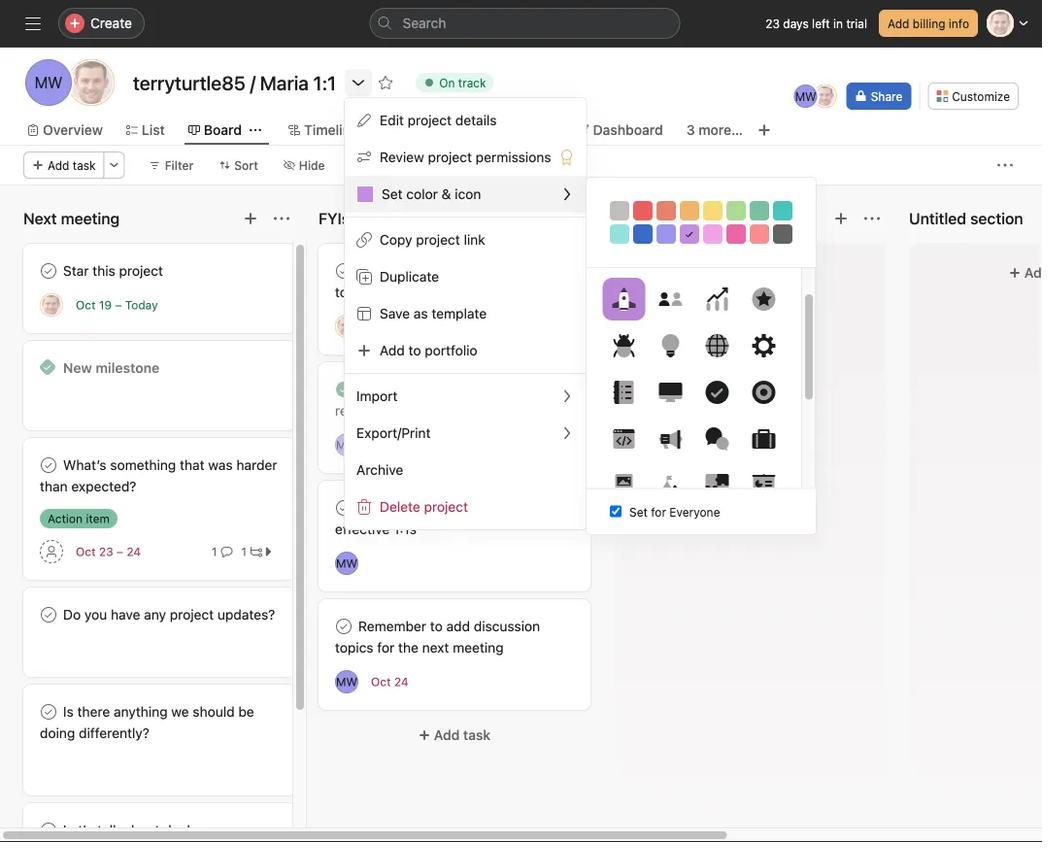 Task type: locate. For each thing, give the bounding box(es) containing it.
1 vertical spatial for
[[651, 505, 666, 519]]

completed image
[[37, 454, 60, 477], [37, 700, 60, 724]]

if
[[358, 381, 367, 397]]

board link
[[188, 119, 242, 141]]

0 vertical spatial for
[[377, 284, 395, 300]]

project for review
[[428, 149, 472, 165]]

–
[[115, 298, 122, 312], [410, 438, 417, 452], [117, 545, 123, 558]]

is there anything we should be doing differently?
[[40, 704, 254, 741]]

– left 20
[[410, 438, 417, 452]]

1 horizontal spatial 1
[[241, 545, 247, 558]]

0 horizontal spatial 1
[[212, 545, 217, 558]]

1 vertical spatial discussion
[[474, 618, 540, 634]]

1 vertical spatial topics
[[335, 640, 373, 656]]

2 vertical spatial –
[[117, 545, 123, 558]]

if not already scheduled, set up a recurring 1:1 meeting in your calendar
[[335, 381, 570, 419]]

0 horizontal spatial task
[[73, 158, 96, 172]]

people image
[[659, 287, 682, 311]]

0 vertical spatial add
[[446, 263, 470, 279]]

completed checkbox for remember to add discussion topics for the next meeting
[[332, 259, 355, 283]]

0 vertical spatial mw button
[[335, 433, 358, 456]]

bug image
[[612, 334, 636, 357]]

oct 24
[[371, 320, 409, 333], [371, 675, 409, 689]]

– up have
[[117, 545, 123, 558]]

hide
[[299, 158, 325, 172]]

discussion for mw
[[474, 618, 540, 634]]

calendar
[[516, 403, 570, 419]]

1 remember to add discussion topics for the next meeting from the top
[[335, 263, 540, 300]]

2 horizontal spatial add task image
[[833, 211, 849, 226]]

Set for Everyone checkbox
[[610, 505, 622, 517]]

1:1s
[[393, 521, 417, 537]]

0 vertical spatial completed image
[[37, 454, 60, 477]]

for
[[377, 284, 395, 300], [651, 505, 666, 519], [377, 640, 395, 656]]

1 oct 24 button from the top
[[371, 320, 409, 333]]

completed checkbox for is there anything we should be doing differently?
[[37, 700, 60, 724]]

remember to add discussion topics for the next meeting
[[335, 263, 540, 300], [335, 618, 540, 656]]

tt button down the star
[[40, 293, 63, 317]]

0 vertical spatial remember
[[358, 263, 426, 279]]

add to starred image
[[378, 75, 393, 90]]

1 horizontal spatial task
[[463, 727, 491, 743]]

23 days left in trial
[[766, 17, 867, 30]]

add task image for fyis
[[538, 211, 554, 226]]

2 completed image from the top
[[37, 700, 60, 724]]

set
[[382, 186, 403, 202], [629, 505, 648, 519]]

doing
[[40, 725, 75, 741]]

add task image for previous topics
[[833, 211, 849, 226]]

next for mw
[[422, 640, 449, 656]]

project down the calendar
[[428, 149, 472, 165]]

timeline
[[304, 122, 358, 138]]

be
[[238, 704, 254, 720]]

1 vertical spatial –
[[410, 438, 417, 452]]

2 vertical spatial add task
[[434, 727, 491, 743]]

meeting for mw
[[453, 640, 504, 656]]

show options image
[[351, 75, 366, 90]]

1 horizontal spatial tt button
[[335, 315, 358, 338]]

add billing info
[[888, 17, 969, 30]]

1 horizontal spatial set
[[629, 505, 648, 519]]

2 vertical spatial add task button
[[319, 718, 591, 753]]

23
[[766, 17, 780, 30], [99, 545, 113, 558]]

in
[[833, 17, 843, 30], [470, 403, 481, 419]]

1 horizontal spatial more section actions image
[[864, 211, 880, 226]]

Completed milestone checkbox
[[40, 359, 55, 375]]

0 horizontal spatial set
[[382, 186, 403, 202]]

23 left days
[[766, 17, 780, 30]]

1 vertical spatial oct 24
[[371, 675, 409, 689]]

oct 24 for mw
[[371, 675, 409, 689]]

add for mw
[[446, 618, 470, 634]]

on
[[439, 76, 455, 89]]

meeting
[[453, 284, 504, 300], [416, 403, 467, 419], [453, 640, 504, 656]]

completed checkbox down fyis
[[332, 259, 355, 283]]

left
[[812, 17, 830, 30]]

in right "left"
[[833, 17, 843, 30]]

2 add task image from the left
[[538, 211, 554, 226]]

topics for mw
[[335, 640, 373, 656]]

3 add task image from the left
[[833, 211, 849, 226]]

23 down item
[[99, 545, 113, 558]]

next for tt
[[422, 284, 449, 300]]

2 the from the top
[[398, 640, 418, 656]]

2 horizontal spatial add task button
[[625, 255, 874, 290]]

do
[[63, 607, 81, 623]]

details
[[455, 112, 497, 128]]

2 horizontal spatial add task
[[729, 265, 786, 281]]

recurring
[[335, 403, 392, 419]]

24 for mw
[[394, 675, 409, 689]]

oct 24 for tt
[[371, 320, 409, 333]]

link
[[464, 232, 485, 248]]

3 mw button from the top
[[335, 670, 358, 693]]

1 vertical spatial set
[[629, 505, 648, 519]]

the for mw
[[398, 640, 418, 656]]

19
[[99, 298, 112, 312], [394, 438, 407, 452]]

project for delete
[[424, 499, 468, 515]]

topics for tt
[[335, 284, 373, 300]]

1 vertical spatial in
[[470, 403, 481, 419]]

board
[[204, 122, 242, 138]]

1 vertical spatial next
[[422, 640, 449, 656]]

about left the "how"
[[433, 500, 469, 516]]

– for already
[[410, 438, 417, 452]]

0 vertical spatial topics
[[335, 284, 373, 300]]

2 more section actions image from the left
[[864, 211, 880, 226]]

Completed checkbox
[[332, 259, 355, 283], [332, 378, 355, 401], [332, 496, 355, 520], [37, 603, 60, 626], [37, 700, 60, 724]]

untitled section
[[909, 209, 1023, 228]]

review project permissions
[[380, 149, 551, 165]]

mountain flag image
[[659, 474, 682, 497]]

1 vertical spatial 19
[[394, 438, 407, 452]]

add
[[888, 17, 909, 30], [48, 158, 69, 172], [729, 265, 755, 281], [380, 342, 405, 358], [434, 727, 460, 743]]

color
[[406, 186, 438, 202]]

0 vertical spatial oct 24
[[371, 320, 409, 333]]

0 vertical spatial the
[[398, 284, 418, 300]]

0 horizontal spatial add task image
[[243, 211, 258, 226]]

project left link
[[416, 232, 460, 248]]

– left today
[[115, 298, 122, 312]]

2 1 button from the left
[[236, 542, 279, 561]]

1 the from the top
[[398, 284, 418, 300]]

completed checkbox up effective
[[332, 496, 355, 520]]

learn more about how to run effective 1:1s
[[335, 500, 539, 537]]

trial
[[846, 17, 867, 30]]

2 add from the top
[[446, 618, 470, 634]]

set right the set for everyone checkbox
[[629, 505, 648, 519]]

project for copy
[[416, 232, 460, 248]]

project right edit
[[408, 112, 452, 128]]

0 horizontal spatial more section actions image
[[274, 211, 289, 226]]

set for set for everyone
[[629, 505, 648, 519]]

was
[[208, 457, 233, 473]]

than
[[40, 478, 68, 494]]

Completed checkbox
[[37, 259, 60, 283], [37, 454, 60, 477], [332, 615, 355, 638], [40, 822, 55, 837]]

0 vertical spatial 19
[[99, 298, 112, 312]]

completed image left is
[[37, 700, 60, 724]]

2 oct 24 from the top
[[371, 675, 409, 689]]

project up today
[[119, 263, 163, 279]]

1 vertical spatial completed image
[[37, 700, 60, 724]]

1 horizontal spatial 19
[[394, 438, 407, 452]]

this
[[93, 263, 115, 279]]

set inside set color & icon menu item
[[382, 186, 403, 202]]

project right any
[[170, 607, 214, 623]]

1 vertical spatial the
[[398, 640, 418, 656]]

presentation image
[[752, 474, 776, 497]]

oct
[[76, 298, 96, 312], [371, 320, 391, 333], [371, 438, 391, 452], [76, 545, 96, 558], [371, 675, 391, 689]]

0 vertical spatial oct 24 button
[[371, 320, 409, 333]]

let's
[[63, 822, 94, 838]]

1 horizontal spatial add task button
[[319, 718, 591, 753]]

1 up do you have any project updates?
[[212, 545, 217, 558]]

2 vertical spatial 24
[[394, 675, 409, 689]]

days
[[783, 17, 809, 30]]

more actions image
[[108, 159, 120, 171]]

tt button left save
[[335, 315, 358, 338]]

check image
[[706, 381, 729, 404]]

19 left 20
[[394, 438, 407, 452]]

1 add task image from the left
[[243, 211, 258, 226]]

discussion for tt
[[474, 263, 540, 279]]

about for more
[[433, 500, 469, 516]]

1 add from the top
[[446, 263, 470, 279]]

1 topics from the top
[[335, 284, 373, 300]]

1 button
[[208, 542, 236, 561], [236, 542, 279, 561]]

add to portfolio
[[380, 342, 477, 358]]

3 more…
[[686, 122, 743, 138]]

3
[[686, 122, 695, 138]]

0 vertical spatial add task
[[48, 158, 96, 172]]

meeting for tt
[[453, 284, 504, 300]]

how
[[473, 500, 499, 516]]

completed checkbox for let's talk about ducks.
[[40, 822, 55, 837]]

let's talk about ducks.
[[63, 822, 205, 838]]

1:1
[[396, 403, 412, 419]]

0 vertical spatial discussion
[[474, 263, 540, 279]]

2 remember to add discussion topics for the next meeting from the top
[[335, 618, 540, 656]]

oct 24 button for tt
[[371, 320, 409, 333]]

completed checkbox left is
[[37, 700, 60, 724]]

2 topics from the top
[[335, 640, 373, 656]]

project
[[408, 112, 452, 128], [428, 149, 472, 165], [416, 232, 460, 248], [119, 263, 163, 279], [424, 499, 468, 515], [170, 607, 214, 623]]

1 next from the top
[[422, 284, 449, 300]]

2 remember from the top
[[358, 618, 426, 634]]

1 horizontal spatial add task image
[[538, 211, 554, 226]]

0 vertical spatial add task button
[[23, 152, 105, 179]]

0 vertical spatial 23
[[766, 17, 780, 30]]

completed checkbox for if not already scheduled, set up a recurring 1:1 meeting in your calendar
[[332, 378, 355, 401]]

2 vertical spatial meeting
[[453, 640, 504, 656]]

anything
[[114, 704, 168, 720]]

0 horizontal spatial about
[[124, 822, 160, 838]]

2 oct 24 button from the top
[[371, 675, 409, 689]]

customize
[[952, 89, 1010, 103]]

0 horizontal spatial tt button
[[40, 293, 63, 317]]

about inside learn more about how to run effective 1:1s
[[433, 500, 469, 516]]

tt left share button
[[818, 89, 833, 103]]

1 vertical spatial remember to add discussion topics for the next meeting
[[335, 618, 540, 656]]

topics
[[335, 284, 373, 300], [335, 640, 373, 656]]

search list box
[[370, 8, 680, 39]]

0 horizontal spatial 23
[[99, 545, 113, 558]]

completed checkbox left if
[[332, 378, 355, 401]]

completed image
[[37, 259, 60, 283], [332, 259, 355, 283], [332, 378, 355, 401], [332, 496, 355, 520], [37, 603, 60, 626], [332, 615, 355, 638]]

learn
[[358, 500, 394, 516]]

more section actions image left fyis
[[274, 211, 289, 226]]

1 horizontal spatial about
[[433, 500, 469, 516]]

1 up updates?
[[241, 545, 247, 558]]

None text field
[[128, 65, 341, 100]]

1 discussion from the top
[[474, 263, 540, 279]]

project left the "how"
[[424, 499, 468, 515]]

discussion
[[474, 263, 540, 279], [474, 618, 540, 634]]

0 horizontal spatial 19
[[99, 298, 112, 312]]

0 vertical spatial next
[[422, 284, 449, 300]]

1 vertical spatial about
[[124, 822, 160, 838]]

workflow
[[494, 122, 554, 138]]

0 vertical spatial remember to add discussion topics for the next meeting
[[335, 263, 540, 300]]

expand sidebar image
[[25, 16, 41, 31]]

briefcase image
[[752, 427, 776, 451]]

more section actions image
[[274, 211, 289, 226], [864, 211, 880, 226]]

completed image up than
[[37, 454, 60, 477]]

add task image
[[243, 211, 258, 226], [538, 211, 554, 226], [833, 211, 849, 226]]

add billing info button
[[879, 10, 978, 37]]

star image
[[752, 287, 776, 311]]

mw button
[[335, 433, 358, 456], [335, 552, 358, 575], [335, 670, 358, 693]]

2 horizontal spatial task
[[759, 265, 786, 281]]

0 horizontal spatial add task
[[48, 158, 96, 172]]

delete
[[380, 499, 420, 515]]

more actions image
[[997, 157, 1013, 173]]

to
[[430, 263, 443, 279], [408, 342, 421, 358], [502, 500, 515, 516], [430, 618, 443, 634]]

save as template
[[380, 305, 487, 321]]

1 vertical spatial oct 24 button
[[371, 675, 409, 689]]

tt up 'overview'
[[82, 73, 101, 92]]

1 vertical spatial mw button
[[335, 552, 358, 575]]

0 vertical spatial meeting
[[453, 284, 504, 300]]

0 vertical spatial 24
[[394, 320, 409, 333]]

1 remember from the top
[[358, 263, 426, 279]]

0 vertical spatial set
[[382, 186, 403, 202]]

up
[[540, 381, 556, 397]]

in down scheduled,
[[470, 403, 481, 419]]

1 completed image from the top
[[37, 454, 60, 477]]

tt left save
[[339, 320, 354, 333]]

about right 'talk'
[[124, 822, 160, 838]]

set color & icon
[[382, 186, 481, 202]]

review
[[380, 149, 424, 165]]

1 more section actions image from the left
[[274, 211, 289, 226]]

24
[[394, 320, 409, 333], [127, 545, 141, 558], [394, 675, 409, 689]]

completed checkbox for star this project
[[37, 259, 60, 283]]

1
[[212, 545, 217, 558], [241, 545, 247, 558]]

filter
[[165, 158, 194, 172]]

more
[[397, 500, 429, 516]]

0 horizontal spatial in
[[470, 403, 481, 419]]

1 vertical spatial remember
[[358, 618, 426, 634]]

mw button for if not already scheduled, set up a recurring 1:1 meeting in your calendar
[[335, 433, 358, 456]]

1 vertical spatial add task button
[[625, 255, 874, 290]]

&
[[442, 186, 451, 202]]

2 discussion from the top
[[474, 618, 540, 634]]

1 horizontal spatial in
[[833, 17, 843, 30]]

add task image for next meeting
[[243, 211, 258, 226]]

more section actions image left 'untitled section'
[[864, 211, 880, 226]]

completed checkbox for what's something that was harder than expected?
[[37, 454, 60, 477]]

save
[[380, 305, 410, 321]]

2 vertical spatial mw button
[[335, 670, 358, 693]]

task
[[73, 158, 96, 172], [759, 265, 786, 281], [463, 727, 491, 743]]

1 vertical spatial meeting
[[416, 403, 467, 419]]

2 next from the top
[[422, 640, 449, 656]]

1 oct 24 from the top
[[371, 320, 409, 333]]

1 vertical spatial add
[[446, 618, 470, 634]]

star this project
[[63, 263, 163, 279]]

copy project link
[[380, 232, 485, 248]]

1 mw button from the top
[[335, 433, 358, 456]]

remember to add discussion topics for the next meeting for mw
[[335, 618, 540, 656]]

0 vertical spatial –
[[115, 298, 122, 312]]

completed milestone image
[[40, 359, 55, 375]]

19 down this
[[99, 298, 112, 312]]

oct 24 button
[[371, 320, 409, 333], [371, 675, 409, 689]]

completed checkbox left the do
[[37, 603, 60, 626]]

0 vertical spatial about
[[433, 500, 469, 516]]

oct for today
[[76, 298, 96, 312]]

fyis
[[319, 209, 350, 228]]

set left color
[[382, 186, 403, 202]]

2 vertical spatial for
[[377, 640, 395, 656]]



Task type: vqa. For each thing, say whether or not it's contained in the screenshot.
·
no



Task type: describe. For each thing, give the bounding box(es) containing it.
something
[[110, 457, 176, 473]]

html image
[[612, 427, 636, 451]]

list link
[[126, 119, 165, 141]]

tt button for fyis
[[335, 315, 358, 338]]

set for everyone
[[629, 505, 720, 519]]

a
[[559, 381, 567, 397]]

more…
[[699, 122, 743, 138]]

mw button for remember to add discussion topics for the next meeting
[[335, 670, 358, 693]]

1 horizontal spatial add task
[[434, 727, 491, 743]]

the for tt
[[398, 284, 418, 300]]

delete project
[[380, 499, 468, 515]]

to inside learn more about how to run effective 1:1s
[[502, 500, 515, 516]]

track
[[458, 76, 486, 89]]

run
[[518, 500, 539, 516]]

do you have any project updates?
[[63, 607, 275, 623]]

info
[[949, 17, 969, 30]]

mw for remember to add discussion topics for the next meeting's mw button
[[336, 675, 357, 689]]

export/print
[[356, 425, 431, 441]]

remember for mw
[[358, 618, 426, 634]]

new
[[63, 360, 92, 376]]

oct for 24
[[76, 545, 96, 558]]

what's
[[63, 457, 106, 473]]

effective
[[335, 521, 390, 537]]

2 mw button from the top
[[335, 552, 358, 575]]

list
[[142, 122, 165, 138]]

dashboard link
[[577, 119, 663, 141]]

we
[[171, 704, 189, 720]]

1 vertical spatial 24
[[127, 545, 141, 558]]

overview link
[[27, 119, 103, 141]]

oct for 20
[[371, 438, 391, 452]]

for for mw
[[377, 640, 395, 656]]

search button
[[370, 8, 680, 39]]

copy
[[380, 232, 412, 248]]

add for tt
[[446, 263, 470, 279]]

is
[[63, 704, 74, 720]]

calendar
[[397, 122, 455, 138]]

updates?
[[218, 607, 275, 623]]

20
[[420, 438, 435, 452]]

next meeting
[[23, 209, 120, 228]]

0 vertical spatial task
[[73, 158, 96, 172]]

customize button
[[928, 83, 1019, 110]]

1 horizontal spatial 23
[[766, 17, 780, 30]]

in inside if not already scheduled, set up a recurring 1:1 meeting in your calendar
[[470, 403, 481, 419]]

dashboard
[[593, 122, 663, 138]]

oct 19 – 20
[[371, 438, 435, 452]]

differently?
[[79, 725, 149, 741]]

puzzle image
[[706, 474, 729, 497]]

page layout image
[[612, 474, 636, 497]]

action
[[48, 512, 83, 525]]

edit
[[380, 112, 404, 128]]

gear image
[[752, 334, 776, 357]]

0 vertical spatial in
[[833, 17, 843, 30]]

0 horizontal spatial add task button
[[23, 152, 105, 179]]

graph image
[[706, 287, 729, 311]]

remember for tt
[[358, 263, 426, 279]]

edit project details
[[380, 112, 497, 128]]

action item
[[48, 512, 110, 525]]

not
[[370, 381, 391, 397]]

that
[[180, 457, 205, 473]]

chat bubbles image
[[706, 427, 729, 451]]

star
[[63, 263, 89, 279]]

everyone
[[670, 505, 720, 519]]

more section actions image for next meeting
[[274, 211, 289, 226]]

ducks.
[[163, 822, 205, 838]]

on track
[[439, 76, 486, 89]]

archive
[[356, 462, 403, 478]]

mw for 2nd mw button
[[336, 557, 357, 570]]

– for project
[[115, 298, 122, 312]]

target image
[[752, 381, 776, 404]]

for for tt
[[377, 284, 395, 300]]

1 vertical spatial 23
[[99, 545, 113, 558]]

more section actions image for previous topics
[[864, 211, 880, 226]]

19 for this
[[99, 298, 112, 312]]

scheduled,
[[444, 381, 513, 397]]

1 1 from the left
[[212, 545, 217, 558]]

about for talk
[[124, 822, 160, 838]]

new milestone
[[63, 360, 160, 376]]

oct 23 – 24
[[76, 545, 141, 558]]

rocket image
[[612, 287, 636, 311]]

19 for not
[[394, 438, 407, 452]]

calendar link
[[382, 119, 455, 141]]

billing
[[913, 17, 945, 30]]

globe image
[[706, 334, 729, 357]]

remember to add discussion topics for the next meeting for tt
[[335, 263, 540, 300]]

completed checkbox for do you have any project updates?
[[37, 603, 60, 626]]

set for set color & icon
[[382, 186, 403, 202]]

sort button
[[210, 152, 267, 179]]

timeline link
[[288, 119, 358, 141]]

oct 19 – today
[[76, 298, 158, 312]]

create
[[90, 15, 132, 31]]

24 for tt
[[394, 320, 409, 333]]

1 1 button from the left
[[208, 542, 236, 561]]

1 vertical spatial add task
[[729, 265, 786, 281]]

completed image for what's something that was harder than expected?
[[37, 454, 60, 477]]

there
[[77, 704, 110, 720]]

3 more… button
[[686, 119, 743, 141]]

icon
[[455, 186, 481, 202]]

project for edit
[[408, 112, 452, 128]]

have
[[111, 607, 140, 623]]

import
[[356, 388, 398, 404]]

permissions
[[476, 149, 551, 165]]

share
[[871, 89, 903, 103]]

your
[[485, 403, 513, 419]]

completed checkbox for learn more about how to run effective 1:1s
[[332, 496, 355, 520]]

completed checkbox for remember to add discussion topics for the next meeting
[[332, 615, 355, 638]]

today
[[125, 298, 158, 312]]

add inside add billing info button
[[888, 17, 909, 30]]

light bulb image
[[659, 334, 682, 357]]

set color & icon menu item
[[345, 176, 586, 213]]

add tab image
[[757, 122, 772, 138]]

overview
[[43, 122, 103, 138]]

mw for mw button corresponding to if not already scheduled, set up a recurring 1:1 meeting in your calendar
[[336, 438, 357, 452]]

workflow link
[[478, 119, 554, 141]]

2 vertical spatial task
[[463, 727, 491, 743]]

expected?
[[71, 478, 136, 494]]

filter button
[[140, 152, 202, 179]]

should
[[193, 704, 235, 720]]

completed image for is there anything we should be doing differently?
[[37, 700, 60, 724]]

you
[[84, 607, 107, 623]]

tab actions image
[[250, 124, 261, 136]]

notebook image
[[612, 381, 636, 404]]

hide button
[[275, 152, 334, 179]]

talk
[[97, 822, 120, 838]]

1 vertical spatial task
[[759, 265, 786, 281]]

create button
[[58, 8, 145, 39]]

megaphone image
[[659, 427, 682, 451]]

already
[[394, 381, 440, 397]]

duplicate
[[380, 269, 439, 285]]

2 1 from the left
[[241, 545, 247, 558]]

what's something that was harder than expected?
[[40, 457, 277, 494]]

as
[[414, 305, 428, 321]]

meeting inside if not already scheduled, set up a recurring 1:1 meeting in your calendar
[[416, 403, 467, 419]]

computer image
[[659, 381, 682, 404]]

oct 24 button for mw
[[371, 675, 409, 689]]

search
[[403, 15, 446, 31]]

tt up completed milestone option
[[44, 298, 59, 312]]

tt button for next meeting
[[40, 293, 63, 317]]



